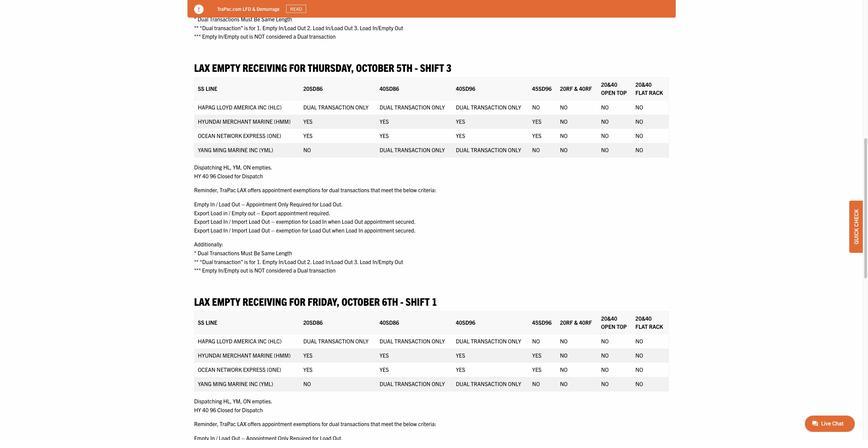 Task type: describe. For each thing, give the bounding box(es) containing it.
ming for lax empty receiving           for thursday, october 5th              - shift 3
[[213, 147, 226, 153]]

express for thursday,
[[243, 132, 266, 139]]

1 ** from the top
[[194, 24, 199, 31]]

on for lax empty receiving           for friday, october 6th              - shift 1
[[243, 398, 251, 405]]

meet for 6th
[[381, 421, 393, 427]]

2 secured. from the top
[[395, 227, 416, 234]]

dispatch for thursday,
[[242, 173, 263, 179]]

1 transaction" from the top
[[214, 24, 243, 31]]

out.
[[333, 201, 343, 208]]

check
[[853, 209, 860, 227]]

20&40 open top for lax empty receiving           for friday, october 6th              - shift 1
[[601, 315, 627, 330]]

ming for lax empty receiving           for friday, october 6th              - shift 1
[[213, 381, 226, 387]]

dispatching for lax empty receiving           for thursday, october 5th              - shift 3
[[194, 164, 222, 171]]

ss line for lax empty receiving           for friday, october 6th              - shift 1
[[198, 319, 217, 326]]

2 not from the top
[[254, 267, 265, 274]]

1 length from the top
[[276, 16, 292, 22]]

1 transaction from the top
[[309, 33, 336, 40]]

quick
[[853, 228, 860, 244]]

20&40 flat rack for lax empty receiving           for friday, october 6th              - shift 1
[[635, 315, 663, 330]]

2 1. from the top
[[257, 258, 261, 265]]

20&40 open top for lax empty receiving           for thursday, october 5th              - shift 3
[[601, 81, 627, 96]]

1
[[432, 295, 437, 308]]

flat for lax empty receiving           for friday, october 6th              - shift 1
[[635, 323, 648, 330]]

reminder, trapac lax offers appointment exemptions for dual transactions that meet the below criteria: for friday,
[[194, 421, 436, 427]]

20sd86 for thursday,
[[303, 85, 323, 92]]

required
[[290, 201, 311, 208]]

2 additionally: * dual transactions must be same length ** "dual transaction" is for 1. empty in/load out 2. load in/load out 3. load in/empty out *** empty in/empty out is not considered a dual transaction from the top
[[194, 241, 403, 274]]

required.
[[309, 209, 330, 216]]

empty for lax empty receiving           for friday, october 6th              - shift 1
[[212, 295, 240, 308]]

40rf for 1
[[579, 319, 592, 326]]

merchant for lax empty receiving           for friday, october 6th              - shift 1
[[222, 352, 251, 359]]

yang for lax empty receiving           for friday, october 6th              - shift 1
[[198, 381, 212, 387]]

40sd86 for 5th
[[380, 85, 399, 92]]

that for 5th
[[371, 187, 380, 193]]

6th
[[382, 295, 398, 308]]

96 for lax empty receiving           for thursday, october 5th              - shift 3
[[210, 173, 216, 179]]

1 additionally: * dual transactions must be same length ** "dual transaction" is for 1. empty in/load out 2. load in/load out 3. load in/empty out *** empty in/empty out is not considered a dual transaction from the top
[[194, 7, 403, 40]]

yang for lax empty receiving           for thursday, october 5th              - shift 3
[[198, 147, 212, 153]]

receiving for friday,
[[242, 295, 287, 308]]

the for 5th
[[394, 187, 402, 193]]

40sd86 for 6th
[[380, 319, 399, 326]]

exemptions for friday,
[[293, 421, 320, 427]]

2 length from the top
[[276, 250, 292, 256]]

demurrage
[[257, 6, 280, 12]]

that for 6th
[[371, 421, 380, 427]]

45sd96 for lax empty receiving           for thursday, october 5th              - shift 3
[[532, 85, 552, 92]]

criteria: for 1
[[418, 421, 436, 427]]

hapag for lax empty receiving           for friday, october 6th              - shift 1
[[198, 338, 215, 345]]

top for lax empty receiving           for friday, october 6th              - shift 1
[[617, 323, 627, 330]]

appointment
[[246, 201, 277, 208]]

0 vertical spatial out
[[240, 33, 248, 40]]

1 be from the top
[[254, 16, 260, 22]]

hyundai for lax empty receiving           for thursday, october 5th              - shift 3
[[198, 118, 221, 125]]

trapac.com
[[217, 6, 242, 12]]

2 transactions from the top
[[210, 250, 239, 256]]

transactions for friday,
[[341, 421, 369, 427]]

1 same from the top
[[261, 16, 275, 22]]

hyundai merchant marine (hmm) for lax empty receiving           for thursday, october 5th              - shift 3
[[198, 118, 291, 125]]

ss line for lax empty receiving           for thursday, october 5th              - shift 3
[[198, 85, 217, 92]]

read
[[290, 6, 302, 12]]

quick check
[[853, 209, 860, 244]]

on for lax empty receiving           for thursday, october 5th              - shift 3
[[243, 164, 251, 171]]

exemptions for thursday,
[[293, 187, 320, 193]]

2 transaction" from the top
[[214, 258, 243, 265]]

45sd96 for lax empty receiving           for friday, october 6th              - shift 1
[[532, 319, 552, 326]]

trapac.com lfd & demurrage
[[217, 6, 280, 12]]

ocean network express (one) for lax empty receiving           for friday, october 6th              - shift 1
[[198, 366, 281, 373]]

1 a from the top
[[293, 33, 296, 40]]

merchant for lax empty receiving           for thursday, october 5th              - shift 3
[[222, 118, 251, 125]]

2 *** from the top
[[194, 267, 201, 274]]

closed for lax empty receiving           for friday, october 6th              - shift 1
[[217, 406, 233, 413]]

2 import from the top
[[232, 227, 247, 234]]

hl, for lax empty receiving           for thursday, october 5th              - shift 3
[[223, 164, 231, 171]]

hyundai merchant marine (hmm) for lax empty receiving           for friday, october 6th              - shift 1
[[198, 352, 291, 359]]

1 exemption from the top
[[276, 218, 301, 225]]

2 3. from the top
[[354, 258, 358, 265]]

1 not from the top
[[254, 33, 265, 40]]

1 transactions from the top
[[210, 16, 239, 22]]

ocean for lax empty receiving           for friday, october 6th              - shift 1
[[198, 366, 215, 373]]

lax empty receiving           for thursday, october 5th              - shift 3
[[194, 61, 451, 74]]

1 2. from the top
[[307, 24, 312, 31]]

3
[[446, 61, 451, 74]]

lfd
[[243, 6, 251, 12]]

(yml) for friday,
[[259, 381, 273, 387]]

friday,
[[308, 295, 339, 308]]

yang ming marine inc (yml) for lax empty receiving           for thursday, october 5th              - shift 3
[[198, 147, 273, 153]]

0 vertical spatial when
[[328, 218, 340, 225]]

reminder, for lax empty receiving           for friday, october 6th              - shift 1
[[194, 421, 218, 427]]

october for thursday,
[[356, 61, 394, 74]]

line for lax empty receiving           for friday, october 6th              - shift 1
[[206, 319, 217, 326]]

- for 5th
[[415, 61, 418, 74]]

in
[[223, 209, 228, 216]]

reminder, for lax empty receiving           for thursday, october 5th              - shift 3
[[194, 187, 218, 193]]

20rf & 40rf for lax empty receiving           for friday, october 6th              - shift 1
[[560, 319, 592, 326]]

2 be from the top
[[254, 250, 260, 256]]

empties. for thursday,
[[252, 164, 272, 171]]

ss for lax empty receiving           for thursday, october 5th              - shift 3
[[198, 85, 204, 92]]

line for lax empty receiving           for thursday, october 5th              - shift 3
[[206, 85, 217, 92]]

meet for 5th
[[381, 187, 393, 193]]

lloyd for lax empty receiving           for friday, october 6th              - shift 1
[[216, 338, 232, 345]]

40 for lax empty receiving           for thursday, october 5th              - shift 3
[[202, 173, 209, 179]]

trapac for lax empty receiving           for friday, october 6th              - shift 1
[[220, 421, 236, 427]]

1 1. from the top
[[257, 24, 261, 31]]



Task type: vqa. For each thing, say whether or not it's contained in the screenshot.


Task type: locate. For each thing, give the bounding box(es) containing it.
2 * from the top
[[194, 250, 196, 256]]

40sd96
[[456, 85, 475, 92], [456, 319, 475, 326]]

0 vertical spatial 40rf
[[579, 85, 592, 92]]

5th
[[396, 61, 413, 74]]

when down out.
[[332, 227, 344, 234]]

for for friday,
[[289, 295, 306, 308]]

0 vertical spatial 2.
[[307, 24, 312, 31]]

transaction"
[[214, 24, 243, 31], [214, 258, 243, 265]]

1 dispatching from the top
[[194, 164, 222, 171]]

2 empty from the top
[[212, 295, 240, 308]]

1 hapag from the top
[[198, 104, 215, 111]]

1 vertical spatial the
[[394, 421, 402, 427]]

0 vertical spatial trapac
[[220, 187, 236, 193]]

hy for lax empty receiving           for thursday, october 5th              - shift 3
[[194, 173, 201, 179]]

0 vertical spatial 20rf & 40rf
[[560, 85, 592, 92]]

offers
[[248, 187, 261, 193], [248, 421, 261, 427]]

96
[[210, 173, 216, 179], [210, 406, 216, 413]]

2 yang ming marine inc (yml) from the top
[[198, 381, 273, 387]]

1 *** from the top
[[194, 33, 201, 40]]

out
[[297, 24, 306, 31], [344, 24, 353, 31], [395, 24, 403, 31], [232, 201, 240, 208], [261, 218, 270, 225], [354, 218, 363, 225], [261, 227, 270, 234], [322, 227, 331, 234], [297, 258, 306, 265], [344, 258, 353, 265], [395, 258, 403, 265]]

criteria: for 3
[[418, 187, 436, 193]]

dual transaction only
[[303, 104, 369, 111], [380, 104, 445, 111], [456, 104, 521, 111], [380, 147, 445, 153], [456, 147, 521, 153], [303, 338, 369, 345], [380, 338, 445, 345], [456, 338, 521, 345], [380, 381, 445, 387], [456, 381, 521, 387]]

20rf for lax empty receiving           for friday, october 6th              - shift 1
[[560, 319, 573, 326]]

1 additionally: from the top
[[194, 7, 223, 14]]

1 vertical spatial exemption
[[276, 227, 301, 234]]

1 vertical spatial a
[[293, 267, 296, 274]]

0 vertical spatial receiving
[[242, 61, 287, 74]]

2 2. from the top
[[307, 258, 312, 265]]

1 3. from the top
[[354, 24, 358, 31]]

america for lax empty receiving           for thursday, october 5th              - shift 3
[[234, 104, 257, 111]]

0 vertical spatial below
[[403, 187, 417, 193]]

1 hyundai merchant marine (hmm) from the top
[[198, 118, 291, 125]]

1 vertical spatial lloyd
[[216, 338, 232, 345]]

empty in / load out – appointment only required for load out. export load in / empty out – export appointment required. export load in / import load out – exemption for load in when load out appointment secured. export load in / import load out – exemption for load out when load in appointment secured.
[[194, 201, 416, 234]]

1 import from the top
[[232, 218, 247, 225]]

not
[[254, 33, 265, 40], [254, 267, 265, 274]]

lax empty receiving           for friday, october 6th              - shift 1
[[194, 295, 437, 308]]

0 vertical spatial flat
[[635, 89, 648, 96]]

network for lax empty receiving           for thursday, october 5th              - shift 3
[[217, 132, 242, 139]]

1 vertical spatial exemptions
[[293, 421, 320, 427]]

2 20rf & 40rf from the top
[[560, 319, 592, 326]]

2 closed from the top
[[217, 406, 233, 413]]

0 vertical spatial dispatch
[[242, 173, 263, 179]]

1 top from the top
[[617, 89, 627, 96]]

0 vertical spatial &
[[252, 6, 255, 12]]

2 meet from the top
[[381, 421, 393, 427]]

additionally:
[[194, 7, 223, 14], [194, 241, 223, 248]]

hy for lax empty receiving           for friday, october 6th              - shift 1
[[194, 406, 201, 413]]

express
[[243, 132, 266, 139], [243, 366, 266, 373]]

dual for friday,
[[329, 421, 339, 427]]

*
[[194, 16, 196, 22], [194, 250, 196, 256]]

hl, for lax empty receiving           for friday, october 6th              - shift 1
[[223, 398, 231, 405]]

shift left the 3
[[420, 61, 444, 74]]

ocean
[[198, 132, 215, 139], [198, 366, 215, 373]]

1 america from the top
[[234, 104, 257, 111]]

only
[[278, 201, 288, 208]]

1 vertical spatial criteria:
[[418, 421, 436, 427]]

(hlc)
[[268, 104, 282, 111], [268, 338, 282, 345]]

1 40 from the top
[[202, 173, 209, 179]]

2 yang from the top
[[198, 381, 212, 387]]

1 vertical spatial merchant
[[222, 352, 251, 359]]

1 (hlc) from the top
[[268, 104, 282, 111]]

2 45sd96 from the top
[[532, 319, 552, 326]]

1 vertical spatial flat
[[635, 323, 648, 330]]

20rf for lax empty receiving           for thursday, october 5th              - shift 3
[[560, 85, 573, 92]]

2 considered from the top
[[266, 267, 292, 274]]

that
[[371, 187, 380, 193], [371, 421, 380, 427]]

1 lloyd from the top
[[216, 104, 232, 111]]

closed for lax empty receiving           for thursday, october 5th              - shift 3
[[217, 173, 233, 179]]

0 vertical spatial additionally:
[[194, 7, 223, 14]]

october
[[356, 61, 394, 74], [341, 295, 380, 308]]

1 vertical spatial ss line
[[198, 319, 217, 326]]

out inside empty in / load out – appointment only required for load out. export load in / empty out – export appointment required. export load in / import load out – exemption for load in when load out appointment secured. export load in / import load out – exemption for load out when load in appointment secured.
[[248, 209, 255, 216]]

1 20&40 flat rack from the top
[[635, 81, 663, 96]]

reminder, trapac lax offers appointment exemptions for dual transactions that meet the below criteria:
[[194, 187, 436, 193], [194, 421, 436, 427]]

1 vertical spatial meet
[[381, 421, 393, 427]]

dual for thursday,
[[329, 187, 339, 193]]

hapag lloyd america inc (hlc) for lax empty receiving           for friday, october 6th              - shift 1
[[198, 338, 282, 345]]

flat
[[635, 89, 648, 96], [635, 323, 648, 330]]

2 "dual from the top
[[200, 258, 213, 265]]

2 40rf from the top
[[579, 319, 592, 326]]

1 * from the top
[[194, 16, 196, 22]]

1 vertical spatial ocean network express (one)
[[198, 366, 281, 373]]

0 vertical spatial 40sd96
[[456, 85, 475, 92]]

0 vertical spatial open
[[601, 89, 615, 96]]

0 vertical spatial -
[[415, 61, 418, 74]]

1 vertical spatial ss
[[198, 319, 204, 326]]

in
[[210, 201, 215, 208], [223, 218, 228, 225], [322, 218, 327, 225], [223, 227, 228, 234], [358, 227, 363, 234]]

(yml) for thursday,
[[259, 147, 273, 153]]

1 vertical spatial ming
[[213, 381, 226, 387]]

0 vertical spatial dispatching hl, ym, on empties. hy 40 96 closed for dispatch
[[194, 164, 272, 179]]

40sd86 down the 5th
[[380, 85, 399, 92]]

2 that from the top
[[371, 421, 380, 427]]

open for lax empty receiving           for friday, october 6th              - shift 1
[[601, 323, 615, 330]]

2 (hlc) from the top
[[268, 338, 282, 345]]

shift
[[420, 61, 444, 74], [406, 295, 430, 308]]

2 trapac from the top
[[220, 421, 236, 427]]

on
[[243, 164, 251, 171], [243, 398, 251, 405]]

-
[[415, 61, 418, 74], [400, 295, 403, 308]]

criteria:
[[418, 187, 436, 193], [418, 421, 436, 427]]

1 vertical spatial when
[[332, 227, 344, 234]]

yang
[[198, 147, 212, 153], [198, 381, 212, 387]]

hapag for lax empty receiving           for thursday, october 5th              - shift 3
[[198, 104, 215, 111]]

hyundai for lax empty receiving           for friday, october 6th              - shift 1
[[198, 352, 221, 359]]

in/load
[[279, 24, 296, 31], [326, 24, 343, 31], [279, 258, 296, 265], [326, 258, 343, 265]]

2 must from the top
[[241, 250, 252, 256]]

0 vertical spatial 1.
[[257, 24, 261, 31]]

1 20rf & 40rf from the top
[[560, 85, 592, 92]]

1 vertical spatial 40rf
[[579, 319, 592, 326]]

the for 6th
[[394, 421, 402, 427]]

1 vertical spatial transactions
[[341, 421, 369, 427]]

lloyd for lax empty receiving           for thursday, october 5th              - shift 3
[[216, 104, 232, 111]]

1 vertical spatial 2.
[[307, 258, 312, 265]]

40sd96 for lax empty receiving           for friday, october 6th              - shift 1
[[456, 319, 475, 326]]

96 for lax empty receiving           for friday, october 6th              - shift 1
[[210, 406, 216, 413]]

ocean network express (one)
[[198, 132, 281, 139], [198, 366, 281, 373]]

2 same from the top
[[261, 250, 275, 256]]

open for lax empty receiving           for thursday, october 5th              - shift 3
[[601, 89, 615, 96]]

0 vertical spatial additionally: * dual transactions must be same length ** "dual transaction" is for 1. empty in/load out 2. load in/load out 3. load in/empty out *** empty in/empty out is not considered a dual transaction
[[194, 7, 403, 40]]

1 vertical spatial 20&40 flat rack
[[635, 315, 663, 330]]

1 vertical spatial 96
[[210, 406, 216, 413]]

1 yang ming marine inc (yml) from the top
[[198, 147, 273, 153]]

2 ming from the top
[[213, 381, 226, 387]]

read link
[[286, 5, 306, 13]]

shift for 3
[[420, 61, 444, 74]]

thursday,
[[308, 61, 354, 74]]

***
[[194, 33, 201, 40], [194, 267, 201, 274]]

reminder, trapac lax offers appointment exemptions for dual transactions that meet the below criteria: for thursday,
[[194, 187, 436, 193]]

- right the 5th
[[415, 61, 418, 74]]

dual
[[198, 16, 208, 22], [297, 33, 308, 40], [198, 250, 208, 256], [297, 267, 308, 274]]

yang ming marine inc (yml)
[[198, 147, 273, 153], [198, 381, 273, 387]]

in/empty
[[372, 24, 393, 31], [218, 33, 239, 40], [372, 258, 393, 265], [218, 267, 239, 274]]

october left 6th
[[341, 295, 380, 308]]

1 must from the top
[[241, 16, 252, 22]]

marine
[[253, 118, 273, 125], [228, 147, 248, 153], [253, 352, 273, 359], [228, 381, 248, 387]]

is
[[244, 24, 248, 31], [249, 33, 253, 40], [244, 258, 248, 265], [249, 267, 253, 274]]

1 dispatch from the top
[[242, 173, 263, 179]]

20rf & 40rf
[[560, 85, 592, 92], [560, 319, 592, 326]]

0 vertical spatial transactions
[[341, 187, 369, 193]]

0 vertical spatial empty
[[212, 61, 240, 74]]

1 that from the top
[[371, 187, 380, 193]]

rack for lax empty receiving           for thursday, october 5th              - shift 3
[[649, 89, 663, 96]]

40sd96 for lax empty receiving           for thursday, october 5th              - shift 3
[[456, 85, 475, 92]]

0 vertical spatial 40
[[202, 173, 209, 179]]

1 vertical spatial october
[[341, 295, 380, 308]]

2 40sd86 from the top
[[380, 319, 399, 326]]

rack for lax empty receiving           for friday, october 6th              - shift 1
[[649, 323, 663, 330]]

40sd86 down 6th
[[380, 319, 399, 326]]

1 vertical spatial import
[[232, 227, 247, 234]]

offers for thursday,
[[248, 187, 261, 193]]

network
[[217, 132, 242, 139], [217, 366, 242, 373]]

0 vertical spatial for
[[289, 61, 306, 74]]

for left thursday,
[[289, 61, 306, 74]]

0 vertical spatial **
[[194, 24, 199, 31]]

(hmm) for thursday,
[[274, 118, 291, 125]]

dispatch
[[242, 173, 263, 179], [242, 406, 263, 413]]

hy
[[194, 173, 201, 179], [194, 406, 201, 413]]

rack
[[649, 89, 663, 96], [649, 323, 663, 330]]

2 (yml) from the top
[[259, 381, 273, 387]]

1 vertical spatial ocean
[[198, 366, 215, 373]]

0 vertical spatial that
[[371, 187, 380, 193]]

1 vertical spatial yang ming marine inc (yml)
[[198, 381, 273, 387]]

**
[[194, 24, 199, 31], [194, 258, 199, 265]]

2 lloyd from the top
[[216, 338, 232, 345]]

lax
[[194, 61, 210, 74], [237, 187, 246, 193], [194, 295, 210, 308], [237, 421, 246, 427]]

be
[[254, 16, 260, 22], [254, 250, 260, 256]]

0 vertical spatial exemption
[[276, 218, 301, 225]]

(one)
[[267, 132, 281, 139], [267, 366, 281, 373]]

1 vertical spatial same
[[261, 250, 275, 256]]

40rf
[[579, 85, 592, 92], [579, 319, 592, 326]]

1 vertical spatial length
[[276, 250, 292, 256]]

0 vertical spatial import
[[232, 218, 247, 225]]

shift left 1
[[406, 295, 430, 308]]

1 vertical spatial hapag lloyd america inc (hlc)
[[198, 338, 282, 345]]

october left the 5th
[[356, 61, 394, 74]]

40 for lax empty receiving           for friday, october 6th              - shift 1
[[202, 406, 209, 413]]

20sd86 down lax empty receiving           for friday, october 6th              - shift 1
[[303, 319, 323, 326]]

1 vertical spatial (hmm)
[[274, 352, 291, 359]]

1 vertical spatial dispatching hl, ym, on empties. hy 40 96 closed for dispatch
[[194, 398, 272, 413]]

ym,
[[233, 164, 242, 171], [233, 398, 242, 405]]

transaction
[[318, 104, 354, 111], [394, 104, 430, 111], [471, 104, 507, 111], [394, 147, 430, 153], [471, 147, 507, 153], [318, 338, 354, 345], [394, 338, 430, 345], [471, 338, 507, 345], [394, 381, 430, 387], [471, 381, 507, 387]]

2 ss line from the top
[[198, 319, 217, 326]]

hyundai merchant marine (hmm)
[[198, 118, 291, 125], [198, 352, 291, 359]]

empty for lax empty receiving           for thursday, october 5th              - shift 3
[[212, 61, 240, 74]]

0 vertical spatial 20sd86
[[303, 85, 323, 92]]

40
[[202, 173, 209, 179], [202, 406, 209, 413]]

0 vertical spatial a
[[293, 33, 296, 40]]

2 flat from the top
[[635, 323, 648, 330]]

empties. for friday,
[[252, 398, 272, 405]]

0 vertical spatial 45sd96
[[532, 85, 552, 92]]

40rf for 3
[[579, 85, 592, 92]]

2 below from the top
[[403, 421, 417, 427]]

1 vertical spatial reminder, trapac lax offers appointment exemptions for dual transactions that meet the below criteria:
[[194, 421, 436, 427]]

1 "dual from the top
[[200, 24, 213, 31]]

out
[[240, 33, 248, 40], [248, 209, 255, 216], [240, 267, 248, 274]]

dual
[[303, 104, 317, 111], [380, 104, 393, 111], [456, 104, 470, 111], [380, 147, 393, 153], [456, 147, 470, 153], [303, 338, 317, 345], [380, 338, 393, 345], [456, 338, 470, 345], [380, 381, 393, 387], [456, 381, 470, 387]]

0 vertical spatial on
[[243, 164, 251, 171]]

dispatch for friday,
[[242, 406, 263, 413]]

2 rack from the top
[[649, 323, 663, 330]]

transaction up lax empty receiving           for thursday, october 5th              - shift 3
[[309, 33, 336, 40]]

2 ym, from the top
[[233, 398, 242, 405]]

appointment
[[262, 187, 292, 193], [278, 209, 308, 216], [364, 218, 394, 225], [364, 227, 394, 234], [262, 421, 292, 427]]

transactions
[[210, 16, 239, 22], [210, 250, 239, 256]]

import
[[232, 218, 247, 225], [232, 227, 247, 234]]

1 40sd86 from the top
[[380, 85, 399, 92]]

2 ** from the top
[[194, 258, 199, 265]]

secured.
[[395, 218, 416, 225], [395, 227, 416, 234]]

transaction up the 'friday,' at the left bottom
[[309, 267, 336, 274]]

1 vertical spatial below
[[403, 421, 417, 427]]

empty
[[262, 24, 277, 31], [202, 33, 217, 40], [194, 201, 209, 208], [232, 209, 247, 216], [262, 258, 277, 265], [202, 267, 217, 274]]

2 additionally: from the top
[[194, 241, 223, 248]]

open
[[601, 89, 615, 96], [601, 323, 615, 330]]

2 top from the top
[[617, 323, 627, 330]]

2 exemption from the top
[[276, 227, 301, 234]]

2 vertical spatial &
[[574, 319, 578, 326]]

0 vertical spatial same
[[261, 16, 275, 22]]

2 transaction from the top
[[309, 267, 336, 274]]

- for 6th
[[400, 295, 403, 308]]

0 vertical spatial transaction"
[[214, 24, 243, 31]]

additionally: * dual transactions must be same length ** "dual transaction" is for 1. empty in/load out 2. load in/load out 3. load in/empty out *** empty in/empty out is not considered a dual transaction
[[194, 7, 403, 40], [194, 241, 403, 274]]

2 criteria: from the top
[[418, 421, 436, 427]]

(hmm) for friday,
[[274, 352, 291, 359]]

ss line
[[198, 85, 217, 92], [198, 319, 217, 326]]

1 96 from the top
[[210, 173, 216, 179]]

ss for lax empty receiving           for friday, october 6th              - shift 1
[[198, 319, 204, 326]]

closed
[[217, 173, 233, 179], [217, 406, 233, 413]]

1 for from the top
[[289, 61, 306, 74]]

2 hy from the top
[[194, 406, 201, 413]]

1 vertical spatial trapac
[[220, 421, 236, 427]]

20&40 open top
[[601, 81, 627, 96], [601, 315, 627, 330]]

0 vertical spatial dual
[[329, 187, 339, 193]]

only
[[355, 104, 369, 111], [432, 104, 445, 111], [508, 104, 521, 111], [432, 147, 445, 153], [508, 147, 521, 153], [355, 338, 369, 345], [432, 338, 445, 345], [508, 338, 521, 345], [432, 381, 445, 387], [508, 381, 521, 387]]

0 vertical spatial ocean network express (one)
[[198, 132, 281, 139]]

0 vertical spatial top
[[617, 89, 627, 96]]

dispatching hl, ym, on empties. hy 40 96 closed for dispatch for lax empty receiving           for thursday, october 5th              - shift 3
[[194, 164, 272, 179]]

ming
[[213, 147, 226, 153], [213, 381, 226, 387]]

1 vertical spatial ***
[[194, 267, 201, 274]]

1 vertical spatial transaction"
[[214, 258, 243, 265]]

1 vertical spatial 40
[[202, 406, 209, 413]]

(one) for thursday,
[[267, 132, 281, 139]]

1 vertical spatial empties.
[[252, 398, 272, 405]]

0 vertical spatial must
[[241, 16, 252, 22]]

0 vertical spatial october
[[356, 61, 394, 74]]

1 the from the top
[[394, 187, 402, 193]]

when
[[328, 218, 340, 225], [332, 227, 344, 234]]

20sd86 down lax empty receiving           for thursday, october 5th              - shift 3
[[303, 85, 323, 92]]

2 for from the top
[[289, 295, 306, 308]]

0 horizontal spatial -
[[400, 295, 403, 308]]

0 vertical spatial 3.
[[354, 24, 358, 31]]

1 ss from the top
[[198, 85, 204, 92]]

(one) for friday,
[[267, 366, 281, 373]]

hl,
[[223, 164, 231, 171], [223, 398, 231, 405]]

lloyd
[[216, 104, 232, 111], [216, 338, 232, 345]]

2 america from the top
[[234, 338, 257, 345]]

empty
[[212, 61, 240, 74], [212, 295, 240, 308]]

2 transactions from the top
[[341, 421, 369, 427]]

1 on from the top
[[243, 164, 251, 171]]

1 reminder, trapac lax offers appointment exemptions for dual transactions that meet the below criteria: from the top
[[194, 187, 436, 193]]

below for 6th
[[403, 421, 417, 427]]

the
[[394, 187, 402, 193], [394, 421, 402, 427]]

0 vertical spatial hapag lloyd america inc (hlc)
[[198, 104, 282, 111]]

when down the required.
[[328, 218, 340, 225]]

length
[[276, 16, 292, 22], [276, 250, 292, 256]]

trapac
[[220, 187, 236, 193], [220, 421, 236, 427]]

for for thursday,
[[289, 61, 306, 74]]

reminder,
[[194, 187, 218, 193], [194, 421, 218, 427]]

"dual
[[200, 24, 213, 31], [200, 258, 213, 265]]

1 vertical spatial line
[[206, 319, 217, 326]]

(hlc) for thursday,
[[268, 104, 282, 111]]

export
[[194, 209, 209, 216], [261, 209, 277, 216], [194, 218, 209, 225], [194, 227, 209, 234]]

1 offers from the top
[[248, 187, 261, 193]]

1 vertical spatial out
[[248, 209, 255, 216]]

1 secured. from the top
[[395, 218, 416, 225]]

0 vertical spatial hl,
[[223, 164, 231, 171]]

2 40sd96 from the top
[[456, 319, 475, 326]]

1 (yml) from the top
[[259, 147, 273, 153]]

flat for lax empty receiving           for thursday, october 5th              - shift 3
[[635, 89, 648, 96]]

1 dispatching hl, ym, on empties. hy 40 96 closed for dispatch from the top
[[194, 164, 272, 179]]

quick check link
[[849, 201, 863, 253]]

load
[[313, 24, 324, 31], [360, 24, 371, 31], [219, 201, 230, 208], [320, 201, 331, 208], [211, 209, 222, 216], [211, 218, 222, 225], [249, 218, 260, 225], [309, 218, 321, 225], [342, 218, 353, 225], [211, 227, 222, 234], [249, 227, 260, 234], [309, 227, 321, 234], [346, 227, 357, 234], [313, 258, 324, 265], [360, 258, 371, 265]]

transaction
[[309, 33, 336, 40], [309, 267, 336, 274]]

1 empty from the top
[[212, 61, 240, 74]]

1 closed from the top
[[217, 173, 233, 179]]

& for lax empty receiving           for friday, october 6th              - shift 1
[[574, 319, 578, 326]]

below for 5th
[[403, 187, 417, 193]]

hapag lloyd america inc (hlc) for lax empty receiving           for thursday, october 5th              - shift 3
[[198, 104, 282, 111]]

ss
[[198, 85, 204, 92], [198, 319, 204, 326]]

top
[[617, 89, 627, 96], [617, 323, 627, 330]]

0 vertical spatial meet
[[381, 187, 393, 193]]

0 vertical spatial ming
[[213, 147, 226, 153]]

transactions for thursday,
[[341, 187, 369, 193]]

1 express from the top
[[243, 132, 266, 139]]

0 vertical spatial hyundai
[[198, 118, 221, 125]]

dispatching
[[194, 164, 222, 171], [194, 398, 222, 405]]

1 (hmm) from the top
[[274, 118, 291, 125]]

& for lax empty receiving           for thursday, october 5th              - shift 3
[[574, 85, 578, 92]]

ocean network express (one) for lax empty receiving           for thursday, october 5th              - shift 3
[[198, 132, 281, 139]]

2 hyundai merchant marine (hmm) from the top
[[198, 352, 291, 359]]

1 trapac from the top
[[220, 187, 236, 193]]

0 vertical spatial ***
[[194, 33, 201, 40]]

0 vertical spatial 20rf
[[560, 85, 573, 92]]

0 vertical spatial be
[[254, 16, 260, 22]]

20sd86
[[303, 85, 323, 92], [303, 319, 323, 326]]

0 vertical spatial (hmm)
[[274, 118, 291, 125]]

2 20sd86 from the top
[[303, 319, 323, 326]]

top for lax empty receiving           for thursday, october 5th              - shift 3
[[617, 89, 627, 96]]

40sd86
[[380, 85, 399, 92], [380, 319, 399, 326]]

for left the 'friday,' at the left bottom
[[289, 295, 306, 308]]

receiving for thursday,
[[242, 61, 287, 74]]

1 considered from the top
[[266, 33, 292, 40]]

1 hl, from the top
[[223, 164, 231, 171]]

0 vertical spatial transaction
[[309, 33, 336, 40]]

dispatching hl, ym, on empties. hy 40 96 closed for dispatch for lax empty receiving           for friday, october 6th              - shift 1
[[194, 398, 272, 413]]

line
[[206, 85, 217, 92], [206, 319, 217, 326]]

2 20rf from the top
[[560, 319, 573, 326]]

solid image
[[194, 5, 204, 14]]

0 vertical spatial ss
[[198, 85, 204, 92]]

ym, for lax empty receiving           for thursday, october 5th              - shift 3
[[233, 164, 242, 171]]

0 vertical spatial reminder, trapac lax offers appointment exemptions for dual transactions that meet the below criteria:
[[194, 187, 436, 193]]

dispatching for lax empty receiving           for friday, october 6th              - shift 1
[[194, 398, 222, 405]]

hyundai
[[198, 118, 221, 125], [198, 352, 221, 359]]

0 vertical spatial ss line
[[198, 85, 217, 92]]

2.
[[307, 24, 312, 31], [307, 258, 312, 265]]

2 96 from the top
[[210, 406, 216, 413]]

/
[[216, 201, 218, 208], [229, 209, 230, 216], [229, 218, 231, 225], [229, 227, 231, 234]]

20&40 flat rack
[[635, 81, 663, 96], [635, 315, 663, 330]]

1 vertical spatial &
[[574, 85, 578, 92]]

1 vertical spatial open
[[601, 323, 615, 330]]

2 on from the top
[[243, 398, 251, 405]]

2 a from the top
[[293, 267, 296, 274]]

2 hl, from the top
[[223, 398, 231, 405]]

1 vertical spatial on
[[243, 398, 251, 405]]

0 vertical spatial secured.
[[395, 218, 416, 225]]

1 vertical spatial reminder,
[[194, 421, 218, 427]]

- right 6th
[[400, 295, 403, 308]]

2 dispatching hl, ym, on empties. hy 40 96 closed for dispatch from the top
[[194, 398, 272, 413]]

receiving
[[242, 61, 287, 74], [242, 295, 287, 308]]

20&40
[[601, 81, 617, 88], [635, 81, 652, 88], [601, 315, 617, 322], [635, 315, 652, 322]]

ym, for lax empty receiving           for friday, october 6th              - shift 1
[[233, 398, 242, 405]]

3.
[[354, 24, 358, 31], [354, 258, 358, 265]]

2 vertical spatial out
[[240, 267, 248, 274]]

1 20rf from the top
[[560, 85, 573, 92]]

1 rack from the top
[[649, 89, 663, 96]]

no
[[532, 104, 540, 111], [560, 104, 568, 111], [601, 104, 609, 111], [635, 104, 643, 111], [560, 118, 568, 125], [601, 118, 609, 125], [635, 118, 643, 125], [560, 132, 568, 139], [601, 132, 609, 139], [635, 132, 643, 139], [303, 147, 311, 153], [532, 147, 540, 153], [560, 147, 568, 153], [601, 147, 609, 153], [635, 147, 643, 153], [532, 338, 540, 345], [560, 338, 568, 345], [601, 338, 609, 345], [635, 338, 643, 345], [560, 352, 568, 359], [601, 352, 609, 359], [635, 352, 643, 359], [560, 366, 568, 373], [601, 366, 609, 373], [635, 366, 643, 373], [303, 381, 311, 387], [532, 381, 540, 387], [560, 381, 568, 387], [601, 381, 609, 387], [635, 381, 643, 387]]

0 vertical spatial 40sd86
[[380, 85, 399, 92]]

0 vertical spatial exemptions
[[293, 187, 320, 193]]

0 vertical spatial network
[[217, 132, 242, 139]]

1 network from the top
[[217, 132, 242, 139]]

october for friday,
[[341, 295, 380, 308]]

1 vertical spatial shift
[[406, 295, 430, 308]]

a
[[293, 33, 296, 40], [293, 267, 296, 274]]

2 ocean network express (one) from the top
[[198, 366, 281, 373]]

yang ming marine inc (yml) for lax empty receiving           for friday, october 6th              - shift 1
[[198, 381, 273, 387]]

0 vertical spatial criteria:
[[418, 187, 436, 193]]

2 express from the top
[[243, 366, 266, 373]]



